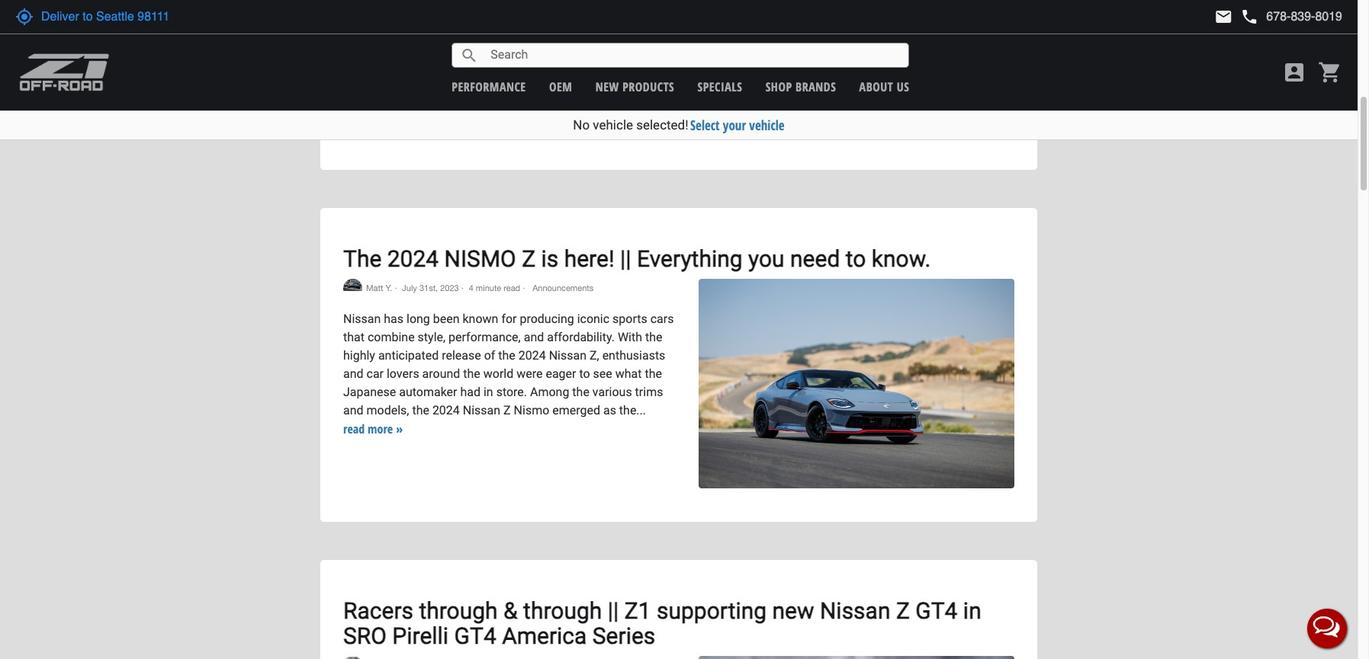 Task type: describe. For each thing, give the bounding box(es) containing it.
were
[[517, 367, 543, 381]]

0 horizontal spatial new
[[595, 78, 619, 95]]

about
[[859, 78, 893, 95]]

shop
[[766, 78, 792, 95]]

brands
[[796, 78, 836, 95]]

supporting
[[657, 598, 767, 625]]

the 2024 nismo z is here! || everything you need to know. link
[[343, 245, 931, 272]]

been
[[433, 312, 460, 326]]

2 vertical spatial and
[[343, 403, 363, 418]]

for
[[501, 312, 517, 326]]

is
[[541, 245, 559, 272]]

oem
[[549, 78, 572, 95]]

performance
[[452, 78, 526, 95]]

0 vertical spatial ||
[[620, 245, 631, 272]]

long
[[407, 312, 430, 326]]

2 vertical spatial 2024
[[432, 403, 460, 418]]

the 2024 nismo z is here! || everything you need to know. image
[[699, 279, 1014, 489]]

everything
[[637, 245, 743, 272]]

0 vertical spatial 2024
[[387, 245, 439, 272]]

the 2024 nismo z is here! || everything you need to know.
[[343, 245, 931, 272]]

nissan down had
[[463, 403, 500, 418]]

world
[[483, 367, 514, 381]]

store.
[[496, 385, 527, 399]]

z1 motorsports logo image
[[19, 53, 109, 92]]

japanese
[[343, 385, 396, 399]]

see
[[593, 367, 612, 381]]

known
[[463, 312, 498, 326]]

1 horizontal spatial vehicle
[[749, 117, 785, 134]]

1 through from the left
[[419, 598, 498, 625]]

that
[[343, 330, 365, 345]]

in inside nissan has long been known for producing iconic sports cars that combine style, performance, and affordability. with the highly anticipated release of the 2024 nissan z, enthusiasts and car lovers around the world were eager to see what the japanese automaker had in store. among the various trims and models, the 2024 nissan z nismo emerged as the... read more »
[[484, 385, 493, 399]]

1 vertical spatial and
[[343, 367, 363, 381]]

new products
[[595, 78, 674, 95]]

vehicle inside no vehicle selected! select your vehicle
[[593, 117, 633, 133]]

the up trims
[[645, 367, 662, 381]]

models,
[[366, 403, 409, 418]]

1 horizontal spatial read more » link
[[497, 50, 557, 66]]

racers through & through || z1 supporting new nissan z gt4 in sro pirelli gt4 america series
[[343, 598, 981, 650]]

phone link
[[1240, 8, 1342, 26]]

1 vertical spatial 2024
[[518, 348, 546, 363]]

y.
[[386, 284, 392, 293]]

mail
[[1214, 8, 1233, 26]]

specials
[[698, 78, 742, 95]]

shopping_cart link
[[1314, 60, 1342, 85]]

pirelli
[[392, 623, 449, 650]]

2023
[[440, 284, 459, 293]]

sports
[[613, 312, 647, 326]]

0 horizontal spatial gt4
[[454, 623, 496, 650]]

matt
[[366, 284, 383, 293]]

about us
[[859, 78, 909, 95]]

read inside nissan has long been known for producing iconic sports cars that combine style, performance, and affordability. with the highly anticipated release of the 2024 nissan z, enthusiasts and car lovers around the world were eager to see what the japanese automaker had in store. among the various trims and models, the 2024 nissan z nismo emerged as the... read more »
[[343, 421, 365, 438]]

1 vertical spatial read
[[504, 284, 520, 293]]

racers through & through || z1 supporting new nissan z gt4 in sro pirelli gt4 america series link
[[343, 598, 981, 650]]

sro
[[343, 623, 387, 650]]

your
[[723, 117, 746, 134]]

among
[[530, 385, 569, 399]]

nissan up that at bottom left
[[343, 312, 381, 326]]

iconic
[[577, 312, 609, 326]]

performance,
[[449, 330, 521, 345]]

minute
[[476, 284, 501, 293]]

july 31st, 2023
[[402, 284, 459, 293]]

enthusiasts
[[602, 348, 665, 363]]

trims
[[635, 385, 663, 399]]

phone
[[1240, 8, 1259, 26]]

nismo
[[514, 403, 549, 418]]

0 vertical spatial and
[[524, 330, 544, 345]]

release
[[442, 348, 481, 363]]

shopping_cart
[[1318, 60, 1342, 85]]

as
[[603, 403, 616, 418]]

america
[[502, 623, 587, 650]]

emerged
[[552, 403, 600, 418]]

nismo
[[444, 245, 516, 272]]

mail link
[[1214, 8, 1233, 26]]

4
[[469, 284, 473, 293]]

cars
[[650, 312, 674, 326]]

in inside racers through & through || z1 supporting new nissan z gt4 in sro pirelli gt4 america series
[[963, 598, 981, 625]]

no
[[573, 117, 590, 133]]

more inside nissan has long been known for producing iconic sports cars that combine style, performance, and affordability. with the highly anticipated release of the 2024 nissan z, enthusiasts and car lovers around the world were eager to see what the japanese automaker had in store. among the various trims and models, the 2024 nissan z nismo emerged as the... read more »
[[368, 421, 393, 438]]

highly
[[343, 348, 375, 363]]

the...
[[619, 403, 646, 418]]

specials link
[[698, 78, 742, 95]]

z1
[[624, 598, 651, 625]]

us
[[897, 78, 909, 95]]

to inside nissan has long been known for producing iconic sports cars that combine style, performance, and affordability. with the highly anticipated release of the 2024 nissan z, enthusiasts and car lovers around the world were eager to see what the japanese automaker had in store. among the various trims and models, the 2024 nissan z nismo emerged as the... read more »
[[579, 367, 590, 381]]

1 horizontal spatial more
[[522, 50, 547, 66]]

Search search field
[[478, 44, 909, 67]]

the up had
[[463, 367, 480, 381]]

0 vertical spatial z
[[522, 245, 535, 272]]

matt y.
[[366, 284, 392, 293]]

31st,
[[419, 284, 438, 293]]

racers through & through || z1 supporting new nissan z gt4 in sro pirelli gt4 america series image
[[699, 657, 1014, 660]]

you
[[748, 245, 785, 272]]



Task type: locate. For each thing, give the bounding box(es) containing it.
about us link
[[859, 78, 909, 95]]

anticipated
[[378, 348, 439, 363]]

eager
[[546, 367, 576, 381]]

account_box
[[1282, 60, 1307, 85]]

car
[[366, 367, 384, 381]]

1 horizontal spatial »
[[550, 50, 557, 66]]

nissan
[[343, 312, 381, 326], [549, 348, 587, 363], [463, 403, 500, 418], [820, 598, 890, 625]]

more
[[522, 50, 547, 66], [368, 421, 393, 438]]

2 vertical spatial read
[[343, 421, 365, 438]]

products
[[622, 78, 674, 95]]

more down models,
[[368, 421, 393, 438]]

0 vertical spatial »
[[550, 50, 557, 66]]

nissan inside racers through & through || z1 supporting new nissan z gt4 in sro pirelli gt4 america series
[[820, 598, 890, 625]]

vehicle right the 'no'
[[593, 117, 633, 133]]

combine
[[368, 330, 415, 345]]

performance link
[[452, 78, 526, 95]]

0 horizontal spatial »
[[396, 421, 403, 438]]

various
[[592, 385, 632, 399]]

0 horizontal spatial more
[[368, 421, 393, 438]]

automaker
[[399, 385, 457, 399]]

and down highly
[[343, 367, 363, 381]]

the
[[645, 330, 662, 345], [498, 348, 515, 363], [463, 367, 480, 381], [645, 367, 662, 381], [572, 385, 589, 399], [412, 403, 429, 418]]

1 horizontal spatial through
[[523, 598, 602, 625]]

the down cars
[[645, 330, 662, 345]]

nissan up the eager
[[549, 348, 587, 363]]

» up oem link
[[550, 50, 557, 66]]

search
[[460, 46, 478, 64]]

2024 down automaker
[[432, 403, 460, 418]]

know.
[[872, 245, 931, 272]]

need
[[790, 245, 840, 272]]

shop brands
[[766, 78, 836, 95]]

read up performance link
[[497, 50, 519, 66]]

the right of
[[498, 348, 515, 363]]

oem link
[[549, 78, 572, 95]]

select your vehicle link
[[690, 117, 785, 134]]

had
[[460, 385, 480, 399]]

read more » link down models,
[[343, 421, 403, 438]]

0 horizontal spatial vehicle
[[593, 117, 633, 133]]

selected!
[[636, 117, 688, 133]]

» down models,
[[396, 421, 403, 438]]

vehicle
[[749, 117, 785, 134], [593, 117, 633, 133]]

through
[[419, 598, 498, 625], [523, 598, 602, 625]]

1 vertical spatial in
[[963, 598, 981, 625]]

read down japanese
[[343, 421, 365, 438]]

the up emerged
[[572, 385, 589, 399]]

0 horizontal spatial ||
[[608, 598, 619, 625]]

|| left z1
[[608, 598, 619, 625]]

read more »
[[497, 50, 557, 66]]

of
[[484, 348, 495, 363]]

gt4
[[915, 598, 958, 625], [454, 623, 496, 650]]

to right need
[[846, 245, 866, 272]]

through right & at the bottom
[[523, 598, 602, 625]]

no vehicle selected! select your vehicle
[[573, 117, 785, 134]]

0 vertical spatial new
[[595, 78, 619, 95]]

0 horizontal spatial to
[[579, 367, 590, 381]]

the down automaker
[[412, 403, 429, 418]]

1 vertical spatial ||
[[608, 598, 619, 625]]

what
[[615, 367, 642, 381]]

and down japanese
[[343, 403, 363, 418]]

z inside nissan has long been known for producing iconic sports cars that combine style, performance, and affordability. with the highly anticipated release of the 2024 nissan z, enthusiasts and car lovers around the world were eager to see what the japanese automaker had in store. among the various trims and models, the 2024 nissan z nismo emerged as the... read more »
[[503, 403, 511, 418]]

1 vertical spatial »
[[396, 421, 403, 438]]

matt y. image
[[343, 279, 362, 291]]

1 vertical spatial more
[[368, 421, 393, 438]]

|| right here!
[[620, 245, 631, 272]]

july
[[402, 284, 417, 293]]

» inside nissan has long been known for producing iconic sports cars that combine style, performance, and affordability. with the highly anticipated release of the 2024 nissan z, enthusiasts and car lovers around the world were eager to see what the japanese automaker had in store. among the various trims and models, the 2024 nissan z nismo emerged as the... read more »
[[396, 421, 403, 438]]

mail phone
[[1214, 8, 1259, 26]]

and down producing
[[524, 330, 544, 345]]

2024 up were
[[518, 348, 546, 363]]

racers
[[343, 598, 413, 625]]

through left & at the bottom
[[419, 598, 498, 625]]

new inside racers through & through || z1 supporting new nissan z gt4 in sro pirelli gt4 america series
[[772, 598, 814, 625]]

1 vertical spatial z
[[503, 403, 511, 418]]

to left see
[[579, 367, 590, 381]]

0 vertical spatial to
[[846, 245, 866, 272]]

affordability.
[[547, 330, 615, 345]]

z inside racers through & through || z1 supporting new nissan z gt4 in sro pirelli gt4 america series
[[896, 598, 910, 625]]

read more » link
[[497, 50, 557, 66], [343, 421, 403, 438]]

0 vertical spatial read more » link
[[497, 50, 557, 66]]

z up racers through & through || z1 supporting new nissan z gt4 in sro pirelli gt4 america series image
[[896, 598, 910, 625]]

1 horizontal spatial new
[[772, 598, 814, 625]]

1 horizontal spatial z
[[522, 245, 535, 272]]

1 vertical spatial read more » link
[[343, 421, 403, 438]]

read more » link up the oem
[[497, 50, 557, 66]]

1 vertical spatial new
[[772, 598, 814, 625]]

shop brands link
[[766, 78, 836, 95]]

1 horizontal spatial in
[[963, 598, 981, 625]]

0 vertical spatial more
[[522, 50, 547, 66]]

vehicle right your
[[749, 117, 785, 134]]

1 horizontal spatial gt4
[[915, 598, 958, 625]]

around
[[422, 367, 460, 381]]

select
[[690, 117, 720, 134]]

account_box link
[[1278, 60, 1310, 85]]

2 horizontal spatial z
[[896, 598, 910, 625]]

|| inside racers through & through || z1 supporting new nissan z gt4 in sro pirelli gt4 america series
[[608, 598, 619, 625]]

z down store. on the bottom left
[[503, 403, 511, 418]]

nissan up racers through & through || z1 supporting new nissan z gt4 in sro pirelli gt4 america series image
[[820, 598, 890, 625]]

0 vertical spatial in
[[484, 385, 493, 399]]

2024 up july
[[387, 245, 439, 272]]

2 through from the left
[[523, 598, 602, 625]]

new products link
[[595, 78, 674, 95]]

the z1 600r is now available || what is it? image
[[699, 0, 1014, 136]]

lovers
[[387, 367, 419, 381]]

0 horizontal spatial in
[[484, 385, 493, 399]]

2024
[[387, 245, 439, 272], [518, 348, 546, 363], [432, 403, 460, 418]]

||
[[620, 245, 631, 272], [608, 598, 619, 625]]

has
[[384, 312, 404, 326]]

style,
[[418, 330, 446, 345]]

the
[[343, 245, 382, 272]]

with
[[618, 330, 642, 345]]

1 vertical spatial to
[[579, 367, 590, 381]]

series
[[592, 623, 655, 650]]

more up performance link
[[522, 50, 547, 66]]

new
[[595, 78, 619, 95], [772, 598, 814, 625]]

4 minute read
[[469, 284, 520, 293]]

0 horizontal spatial z
[[503, 403, 511, 418]]

read right minute
[[504, 284, 520, 293]]

0 vertical spatial read
[[497, 50, 519, 66]]

producing
[[520, 312, 574, 326]]

&
[[503, 598, 518, 625]]

2 vertical spatial z
[[896, 598, 910, 625]]

in
[[484, 385, 493, 399], [963, 598, 981, 625]]

1 horizontal spatial to
[[846, 245, 866, 272]]

read
[[497, 50, 519, 66], [504, 284, 520, 293], [343, 421, 365, 438]]

z left is
[[522, 245, 535, 272]]

0 horizontal spatial read more » link
[[343, 421, 403, 438]]

here!
[[564, 245, 614, 272]]

z,
[[590, 348, 599, 363]]

nissan has long been known for producing iconic sports cars that combine style, performance, and affordability. with the highly anticipated release of the 2024 nissan z, enthusiasts and car lovers around the world were eager to see what the japanese automaker had in store. among the various trims and models, the 2024 nissan z nismo emerged as the... read more »
[[343, 312, 674, 438]]

1 horizontal spatial ||
[[620, 245, 631, 272]]

0 horizontal spatial through
[[419, 598, 498, 625]]

my_location
[[15, 8, 34, 26]]



Task type: vqa. For each thing, say whether or not it's contained in the screenshot.
read to the middle
yes



